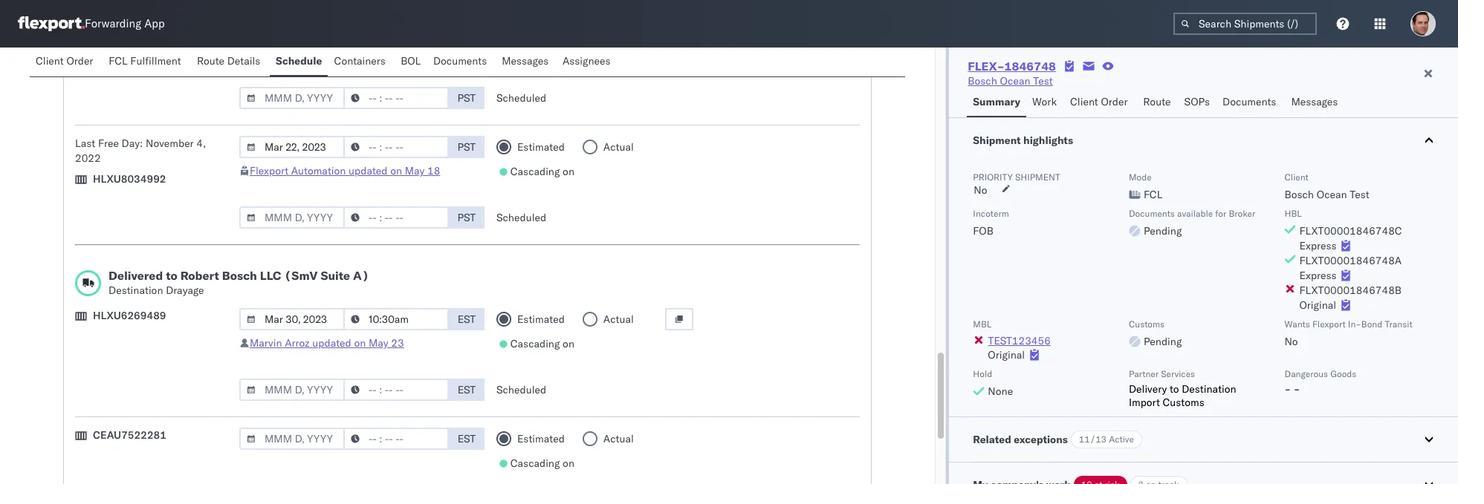 Task type: locate. For each thing, give the bounding box(es) containing it.
pst for 1st mmm d, yyyy text field from the top
[[458, 91, 476, 105]]

client order right work button
[[1070, 95, 1128, 109]]

test
[[1033, 74, 1053, 88], [1350, 188, 1370, 201]]

related exceptions
[[973, 433, 1068, 447]]

flexport left in-
[[1313, 319, 1346, 330]]

mmm d, yyyy text field up automation
[[239, 136, 345, 158]]

3 -- : -- -- text field from the top
[[343, 428, 449, 450]]

1 horizontal spatial ocean
[[1317, 188, 1347, 201]]

2 -- : -- -- text field from the top
[[343, 308, 449, 331]]

work
[[1033, 95, 1057, 109]]

2 vertical spatial client
[[1285, 172, 1309, 183]]

0 vertical spatial estimated
[[517, 140, 565, 154]]

1 horizontal spatial client order button
[[1065, 88, 1138, 117]]

MMM D, YYYY text field
[[239, 136, 345, 158], [239, 308, 345, 331], [239, 379, 345, 401]]

client order button down flexport. image
[[30, 48, 103, 77]]

messages for rightmost messages button
[[1291, 95, 1338, 109]]

1 vertical spatial scheduled
[[496, 211, 547, 224]]

pending down documents available for broker
[[1144, 224, 1182, 238]]

bosch up hbl
[[1285, 188, 1314, 201]]

1 horizontal spatial -
[[1294, 383, 1300, 396]]

3 cascading from the top
[[510, 337, 560, 351]]

0 horizontal spatial may
[[369, 337, 389, 350]]

estimated for pst
[[517, 140, 565, 154]]

-
[[1285, 383, 1291, 396], [1294, 383, 1300, 396]]

active
[[1109, 434, 1134, 445]]

bosch ocean test
[[968, 74, 1053, 88]]

0 vertical spatial scheduled
[[496, 91, 547, 105]]

1 vertical spatial documents
[[1223, 95, 1277, 109]]

1 vertical spatial customs
[[1163, 396, 1205, 410]]

mmm d, yyyy text field for automation
[[239, 136, 345, 158]]

1 vertical spatial client
[[1070, 95, 1099, 109]]

marvin
[[250, 337, 282, 350]]

1 vertical spatial original
[[988, 349, 1025, 362]]

1 horizontal spatial may
[[405, 164, 425, 178]]

destination down delivered
[[109, 284, 163, 297]]

documents right bol button
[[433, 54, 487, 68]]

0 horizontal spatial fcl
[[109, 54, 128, 68]]

fcl
[[109, 54, 128, 68], [1144, 188, 1163, 201]]

mmm d, yyyy text field down arroz
[[239, 379, 345, 401]]

1 express from the top
[[1300, 239, 1337, 253]]

scheduled
[[496, 91, 547, 105], [496, 211, 547, 224], [496, 384, 547, 397]]

route button
[[1138, 88, 1179, 117]]

1 vertical spatial test
[[1350, 188, 1370, 201]]

dangerous goods - -
[[1285, 369, 1357, 396]]

0 horizontal spatial messages button
[[496, 48, 557, 77]]

1 mmm d, yyyy text field from the top
[[239, 87, 345, 109]]

may left 23 at the left
[[369, 337, 389, 350]]

mbl
[[973, 319, 992, 330]]

original
[[1300, 299, 1337, 312], [988, 349, 1025, 362]]

flexport automation updated on may 18
[[250, 164, 440, 178]]

1 vertical spatial documents button
[[1217, 88, 1286, 117]]

1 -- : -- -- text field from the top
[[343, 207, 449, 229]]

1 vertical spatial pst
[[458, 140, 476, 154]]

robert
[[180, 268, 219, 283]]

marvin arroz updated on may 23
[[250, 337, 404, 350]]

2 estimated from the top
[[517, 313, 565, 326]]

client right work button
[[1070, 95, 1099, 109]]

ocean down flex-1846748
[[1000, 74, 1031, 88]]

may left 18
[[405, 164, 425, 178]]

1 vertical spatial no
[[1285, 335, 1298, 349]]

pst
[[458, 91, 476, 105], [458, 140, 476, 154], [458, 211, 476, 224]]

1 vertical spatial est
[[458, 384, 476, 397]]

route details
[[197, 54, 260, 68]]

0 vertical spatial bosch
[[968, 74, 998, 88]]

documents for the top documents button
[[433, 54, 487, 68]]

hlxu8034992
[[93, 172, 166, 186]]

to up drayage
[[166, 268, 177, 283]]

client up hbl
[[1285, 172, 1309, 183]]

0 horizontal spatial documents
[[433, 54, 487, 68]]

0 vertical spatial ocean
[[1000, 74, 1031, 88]]

1 vertical spatial may
[[369, 337, 389, 350]]

MMM D, YYYY text field
[[239, 87, 345, 109], [239, 207, 345, 229], [239, 428, 345, 450]]

-- : -- -- text field for second mmm d, yyyy text field from the bottom of the page
[[343, 207, 449, 229]]

1 estimated from the top
[[517, 140, 565, 154]]

1 horizontal spatial original
[[1300, 299, 1337, 312]]

-- : -- -- text field down bol button
[[343, 87, 449, 109]]

1 pending from the top
[[1144, 224, 1182, 238]]

0 vertical spatial order
[[66, 54, 93, 68]]

1 horizontal spatial documents button
[[1217, 88, 1286, 117]]

pending up the services
[[1144, 335, 1182, 349]]

test123456 button
[[988, 335, 1051, 348]]

2 -- : -- -- text field from the top
[[343, 136, 449, 158]]

2 actual from the top
[[603, 313, 634, 326]]

original down test123456 button
[[988, 349, 1025, 362]]

0 vertical spatial to
[[166, 268, 177, 283]]

-- : -- -- text field up 18
[[343, 136, 449, 158]]

2 pst from the top
[[458, 140, 476, 154]]

0 vertical spatial mmm d, yyyy text field
[[239, 87, 345, 109]]

order left route button
[[1101, 95, 1128, 109]]

flexport inside wants flexport in-bond transit no
[[1313, 319, 1346, 330]]

dangerous
[[1285, 369, 1328, 380]]

updated
[[349, 164, 388, 178], [312, 337, 351, 350]]

0 vertical spatial fcl
[[109, 54, 128, 68]]

1 horizontal spatial route
[[1144, 95, 1171, 109]]

1 vertical spatial destination
[[1182, 383, 1237, 396]]

1 mmm d, yyyy text field from the top
[[239, 136, 345, 158]]

llc
[[260, 268, 281, 283]]

1 horizontal spatial bosch
[[968, 74, 998, 88]]

client order button
[[30, 48, 103, 77], [1065, 88, 1138, 117]]

3 scheduled from the top
[[496, 384, 547, 397]]

2 vertical spatial pst
[[458, 211, 476, 224]]

fcl for fcl
[[1144, 188, 1163, 201]]

documents right sops button
[[1223, 95, 1277, 109]]

1 vertical spatial actual
[[603, 313, 634, 326]]

sops button
[[1179, 88, 1217, 117]]

1 pst from the top
[[458, 91, 476, 105]]

route for route details
[[197, 54, 225, 68]]

fulfillment
[[130, 54, 181, 68]]

bol button
[[395, 48, 427, 77]]

0 horizontal spatial client
[[36, 54, 64, 68]]

2 vertical spatial bosch
[[222, 268, 257, 283]]

-- : -- -- text field for first mmm d, yyyy text field from the bottom
[[343, 428, 449, 450]]

0 horizontal spatial client order
[[36, 54, 93, 68]]

suite
[[321, 268, 350, 283]]

client
[[36, 54, 64, 68], [1070, 95, 1099, 109], [1285, 172, 1309, 183]]

2 scheduled from the top
[[496, 211, 547, 224]]

route left "sops"
[[1144, 95, 1171, 109]]

documents for documents available for broker
[[1129, 208, 1175, 219]]

1 horizontal spatial client
[[1070, 95, 1099, 109]]

ocean inside bosch ocean test link
[[1000, 74, 1031, 88]]

in-
[[1348, 319, 1362, 330]]

2022
[[75, 152, 101, 165]]

0 vertical spatial express
[[1300, 239, 1337, 253]]

0 horizontal spatial client order button
[[30, 48, 103, 77]]

0 horizontal spatial documents button
[[427, 48, 496, 77]]

messages
[[502, 54, 549, 68], [1291, 95, 1338, 109]]

0 vertical spatial route
[[197, 54, 225, 68]]

0 vertical spatial test
[[1033, 74, 1053, 88]]

marvin arroz updated on may 23 button
[[250, 337, 404, 350]]

1 vertical spatial order
[[1101, 95, 1128, 109]]

1 horizontal spatial no
[[1285, 335, 1298, 349]]

0 horizontal spatial no
[[974, 184, 988, 197]]

client order button right work
[[1065, 88, 1138, 117]]

express
[[1300, 239, 1337, 253], [1300, 269, 1337, 282]]

-- : -- -- text field down 23 at the left
[[343, 379, 449, 401]]

no down wants
[[1285, 335, 1298, 349]]

1 horizontal spatial documents
[[1129, 208, 1175, 219]]

actual for est
[[603, 313, 634, 326]]

customs up partner
[[1129, 319, 1165, 330]]

0 vertical spatial -- : -- -- text field
[[343, 207, 449, 229]]

customs
[[1129, 319, 1165, 330], [1163, 396, 1205, 410]]

1 vertical spatial ocean
[[1317, 188, 1347, 201]]

1 horizontal spatial messages button
[[1286, 88, 1346, 117]]

0 horizontal spatial destination
[[109, 284, 163, 297]]

destination down the services
[[1182, 383, 1237, 396]]

hlxu6269489
[[93, 309, 166, 323]]

estimated
[[517, 140, 565, 154], [517, 313, 565, 326], [517, 433, 565, 446]]

hbl
[[1285, 208, 1302, 219]]

test up flxt00001846748c
[[1350, 188, 1370, 201]]

bond
[[1362, 319, 1383, 330]]

flxt00001846748c
[[1300, 224, 1402, 238]]

fcl left fulfillment
[[109, 54, 128, 68]]

fcl down mode
[[1144, 188, 1163, 201]]

3 pst from the top
[[458, 211, 476, 224]]

client down flexport. image
[[36, 54, 64, 68]]

2 vertical spatial actual
[[603, 433, 634, 446]]

no down priority
[[974, 184, 988, 197]]

3 mmm d, yyyy text field from the top
[[239, 428, 345, 450]]

2 horizontal spatial client
[[1285, 172, 1309, 183]]

1 horizontal spatial client order
[[1070, 95, 1128, 109]]

flxt00001846748a
[[1300, 254, 1402, 268]]

route left details
[[197, 54, 225, 68]]

updated right arroz
[[312, 337, 351, 350]]

1 vertical spatial express
[[1300, 269, 1337, 282]]

november
[[146, 137, 194, 150]]

goods
[[1331, 369, 1357, 380]]

0 vertical spatial messages
[[502, 54, 549, 68]]

23
[[391, 337, 404, 350]]

1 actual from the top
[[603, 140, 634, 154]]

updated for automation
[[349, 164, 388, 178]]

2 vertical spatial scheduled
[[496, 384, 547, 397]]

flexport
[[250, 164, 289, 178], [1313, 319, 1346, 330]]

documents button right "sops"
[[1217, 88, 1286, 117]]

route inside button
[[1144, 95, 1171, 109]]

2 horizontal spatial documents
[[1223, 95, 1277, 109]]

2 pending from the top
[[1144, 335, 1182, 349]]

-- : -- -- text field
[[343, 207, 449, 229], [343, 308, 449, 331], [343, 428, 449, 450]]

0 vertical spatial est
[[458, 313, 476, 326]]

details
[[227, 54, 260, 68]]

fcl for fcl fulfillment
[[109, 54, 128, 68]]

free
[[98, 137, 119, 150]]

1 vertical spatial estimated
[[517, 313, 565, 326]]

bosch down flex-
[[968, 74, 998, 88]]

1 vertical spatial -- : -- -- text field
[[343, 136, 449, 158]]

0 horizontal spatial messages
[[502, 54, 549, 68]]

1 horizontal spatial messages
[[1291, 95, 1338, 109]]

1 vertical spatial pending
[[1144, 335, 1182, 349]]

2 vertical spatial estimated
[[517, 433, 565, 446]]

2 vertical spatial -- : -- -- text field
[[343, 379, 449, 401]]

pending
[[1144, 224, 1182, 238], [1144, 335, 1182, 349]]

route
[[197, 54, 225, 68], [1144, 95, 1171, 109]]

2 mmm d, yyyy text field from the top
[[239, 308, 345, 331]]

1 est from the top
[[458, 313, 476, 326]]

no
[[974, 184, 988, 197], [1285, 335, 1298, 349]]

-- : -- -- text field
[[343, 87, 449, 109], [343, 136, 449, 158], [343, 379, 449, 401]]

flexport. image
[[18, 16, 85, 31]]

4,
[[196, 137, 206, 150]]

mode
[[1129, 172, 1152, 183]]

0 vertical spatial mmm d, yyyy text field
[[239, 136, 345, 158]]

estimated for est
[[517, 313, 565, 326]]

1 vertical spatial to
[[1170, 383, 1179, 396]]

original up wants
[[1300, 299, 1337, 312]]

order down forwarding app link
[[66, 54, 93, 68]]

bosch
[[968, 74, 998, 88], [1285, 188, 1314, 201], [222, 268, 257, 283]]

express for flxt00001846748a
[[1300, 269, 1337, 282]]

0 horizontal spatial to
[[166, 268, 177, 283]]

2 vertical spatial est
[[458, 433, 476, 446]]

2 vertical spatial documents
[[1129, 208, 1175, 219]]

0 vertical spatial client
[[36, 54, 64, 68]]

1 horizontal spatial fcl
[[1144, 188, 1163, 201]]

to down the services
[[1170, 383, 1179, 396]]

express up flxt00001846748a
[[1300, 239, 1337, 253]]

customs down the services
[[1163, 396, 1205, 410]]

3 est from the top
[[458, 433, 476, 446]]

0 vertical spatial pending
[[1144, 224, 1182, 238]]

partner
[[1129, 369, 1159, 380]]

fcl inside button
[[109, 54, 128, 68]]

test down 1846748
[[1033, 74, 1053, 88]]

documents
[[433, 54, 487, 68], [1223, 95, 1277, 109], [1129, 208, 1175, 219]]

2 express from the top
[[1300, 269, 1337, 282]]

client order down flexport. image
[[36, 54, 93, 68]]

1 vertical spatial flexport
[[1313, 319, 1346, 330]]

actual
[[603, 140, 634, 154], [603, 313, 634, 326], [603, 433, 634, 446]]

bosch left the llc at left bottom
[[222, 268, 257, 283]]

scheduled for pst
[[496, 211, 547, 224]]

1 horizontal spatial test
[[1350, 188, 1370, 201]]

1 vertical spatial route
[[1144, 95, 1171, 109]]

0 horizontal spatial ocean
[[1000, 74, 1031, 88]]

actual for pst
[[603, 140, 634, 154]]

1 vertical spatial messages button
[[1286, 88, 1346, 117]]

express up flxt00001846748b
[[1300, 269, 1337, 282]]

3 cascading on from the top
[[510, 337, 575, 351]]

1 vertical spatial mmm d, yyyy text field
[[239, 308, 345, 331]]

fcl fulfillment
[[109, 54, 181, 68]]

0 horizontal spatial -
[[1285, 383, 1291, 396]]

documents down mode
[[1129, 208, 1175, 219]]

mmm d, yyyy text field up arroz
[[239, 308, 345, 331]]

may for 23
[[369, 337, 389, 350]]

2 vertical spatial -- : -- -- text field
[[343, 428, 449, 450]]

ocean up flxt00001846748c
[[1317, 188, 1347, 201]]

documents button
[[427, 48, 496, 77], [1217, 88, 1286, 117]]

ocean
[[1000, 74, 1031, 88], [1317, 188, 1347, 201]]

1 cascading from the top
[[510, 45, 560, 59]]

updated for arroz
[[312, 337, 351, 350]]

0 horizontal spatial order
[[66, 54, 93, 68]]

0 vertical spatial documents
[[433, 54, 487, 68]]

route inside button
[[197, 54, 225, 68]]

1 horizontal spatial to
[[1170, 383, 1179, 396]]

transit
[[1385, 319, 1413, 330]]

documents button right bol
[[427, 48, 496, 77]]

test inside client bosch ocean test incoterm fob
[[1350, 188, 1370, 201]]

updated right automation
[[349, 164, 388, 178]]

0 vertical spatial pst
[[458, 91, 476, 105]]

destination inside the partner services delivery to destination import customs
[[1182, 383, 1237, 396]]

broker
[[1229, 208, 1256, 219]]

assignees
[[563, 54, 611, 68]]

flexport left automation
[[250, 164, 289, 178]]

1 horizontal spatial order
[[1101, 95, 1128, 109]]

may for 18
[[405, 164, 425, 178]]

0 vertical spatial actual
[[603, 140, 634, 154]]

0 horizontal spatial bosch
[[222, 268, 257, 283]]



Task type: describe. For each thing, give the bounding box(es) containing it.
ocean inside client bosch ocean test incoterm fob
[[1317, 188, 1347, 201]]

3 -- : -- -- text field from the top
[[343, 379, 449, 401]]

wants
[[1285, 319, 1310, 330]]

flex-1846748
[[968, 59, 1056, 74]]

11/13 active
[[1079, 434, 1134, 445]]

2 cascading from the top
[[510, 165, 560, 178]]

none
[[988, 385, 1013, 398]]

pending for documents available for broker
[[1144, 224, 1182, 238]]

flexport automation updated on may 18 button
[[250, 164, 440, 178]]

test123456
[[988, 335, 1051, 348]]

0 vertical spatial client order button
[[30, 48, 103, 77]]

drayage
[[166, 284, 204, 297]]

1 scheduled from the top
[[496, 91, 547, 105]]

delivered
[[109, 268, 163, 283]]

2 - from the left
[[1294, 383, 1300, 396]]

express for flxt00001846748c
[[1300, 239, 1337, 253]]

priority
[[973, 172, 1013, 183]]

available
[[1177, 208, 1213, 219]]

mmm d, yyyy text field for arroz
[[239, 308, 345, 331]]

0 vertical spatial customs
[[1129, 319, 1165, 330]]

0 horizontal spatial test
[[1033, 74, 1053, 88]]

ceau7522281
[[93, 429, 166, 442]]

day:
[[122, 137, 143, 150]]

summary button
[[967, 88, 1027, 117]]

1 vertical spatial client order button
[[1065, 88, 1138, 117]]

0 vertical spatial messages button
[[496, 48, 557, 77]]

3 actual from the top
[[603, 433, 634, 446]]

wants flexport in-bond transit no
[[1285, 319, 1413, 349]]

0 horizontal spatial original
[[988, 349, 1025, 362]]

shipment
[[1015, 172, 1061, 183]]

client inside client bosch ocean test incoterm fob
[[1285, 172, 1309, 183]]

import
[[1129, 396, 1160, 410]]

0 vertical spatial no
[[974, 184, 988, 197]]

2 cascading on from the top
[[510, 165, 575, 178]]

bol
[[401, 54, 421, 68]]

messages for the topmost messages button
[[502, 54, 549, 68]]

last free day: november 4, 2022
[[75, 137, 206, 165]]

no inside wants flexport in-bond transit no
[[1285, 335, 1298, 349]]

4 cascading on from the top
[[510, 457, 575, 471]]

bosch ocean test link
[[968, 74, 1053, 88]]

11/13
[[1079, 434, 1107, 445]]

documents for rightmost documents button
[[1223, 95, 1277, 109]]

containers
[[334, 54, 386, 68]]

delivery
[[1129, 383, 1167, 396]]

2 mmm d, yyyy text field from the top
[[239, 207, 345, 229]]

0 vertical spatial client order
[[36, 54, 93, 68]]

shipment highlights
[[973, 134, 1073, 147]]

exceptions
[[1014, 433, 1068, 447]]

services
[[1161, 369, 1195, 380]]

a)
[[353, 268, 369, 283]]

highlights
[[1024, 134, 1073, 147]]

4 cascading from the top
[[510, 457, 560, 471]]

forwarding app link
[[18, 16, 165, 31]]

sops
[[1185, 95, 1210, 109]]

documents available for broker
[[1129, 208, 1256, 219]]

(smv
[[284, 268, 318, 283]]

2 est from the top
[[458, 384, 476, 397]]

flex-1846748 link
[[968, 59, 1056, 74]]

hold
[[973, 369, 993, 380]]

priority shipment
[[973, 172, 1061, 183]]

arroz
[[285, 337, 310, 350]]

schedule button
[[270, 48, 328, 77]]

1 cascading on from the top
[[510, 45, 575, 59]]

3 mmm d, yyyy text field from the top
[[239, 379, 345, 401]]

to inside delivered to robert bosch llc (smv suite a) destination drayage
[[166, 268, 177, 283]]

containers button
[[328, 48, 395, 77]]

pst for second mmm d, yyyy text field from the bottom of the page
[[458, 211, 476, 224]]

shipment
[[973, 134, 1021, 147]]

forwarding
[[85, 17, 141, 31]]

shipment highlights button
[[950, 118, 1458, 163]]

client bosch ocean test incoterm fob
[[973, 172, 1370, 238]]

work button
[[1027, 88, 1065, 117]]

last
[[75, 137, 95, 150]]

delivered to robert bosch llc (smv suite a) destination drayage
[[109, 268, 369, 297]]

automation
[[291, 164, 346, 178]]

fob
[[973, 224, 994, 238]]

to inside the partner services delivery to destination import customs
[[1170, 383, 1179, 396]]

route details button
[[191, 48, 270, 77]]

pending for customs
[[1144, 335, 1182, 349]]

route for route
[[1144, 95, 1171, 109]]

0 vertical spatial original
[[1300, 299, 1337, 312]]

3 estimated from the top
[[517, 433, 565, 446]]

scheduled for est
[[496, 384, 547, 397]]

1846748
[[1005, 59, 1056, 74]]

assignees button
[[557, 48, 619, 77]]

bosch inside delivered to robert bosch llc (smv suite a) destination drayage
[[222, 268, 257, 283]]

1 vertical spatial client order
[[1070, 95, 1128, 109]]

order for bottommost client order button
[[1101, 95, 1128, 109]]

customs inside the partner services delivery to destination import customs
[[1163, 396, 1205, 410]]

bosch inside client bosch ocean test incoterm fob
[[1285, 188, 1314, 201]]

18
[[427, 164, 440, 178]]

destination inside delivered to robert bosch llc (smv suite a) destination drayage
[[109, 284, 163, 297]]

order for topmost client order button
[[66, 54, 93, 68]]

bosch inside bosch ocean test link
[[968, 74, 998, 88]]

Search Shipments (/) text field
[[1174, 13, 1317, 35]]

related
[[973, 433, 1012, 447]]

flxt00001846748b
[[1300, 284, 1402, 297]]

1 - from the left
[[1285, 383, 1291, 396]]

forwarding app
[[85, 17, 165, 31]]

0 vertical spatial flexport
[[250, 164, 289, 178]]

incoterm
[[973, 208, 1009, 219]]

partner services delivery to destination import customs
[[1129, 369, 1237, 410]]

1 -- : -- -- text field from the top
[[343, 87, 449, 109]]

flex-
[[968, 59, 1005, 74]]

0 vertical spatial documents button
[[427, 48, 496, 77]]

summary
[[973, 95, 1021, 109]]

app
[[144, 17, 165, 31]]

schedule
[[276, 54, 322, 68]]

for
[[1216, 208, 1227, 219]]



Task type: vqa. For each thing, say whether or not it's contained in the screenshot.
DOCUMENTS to the middle
yes



